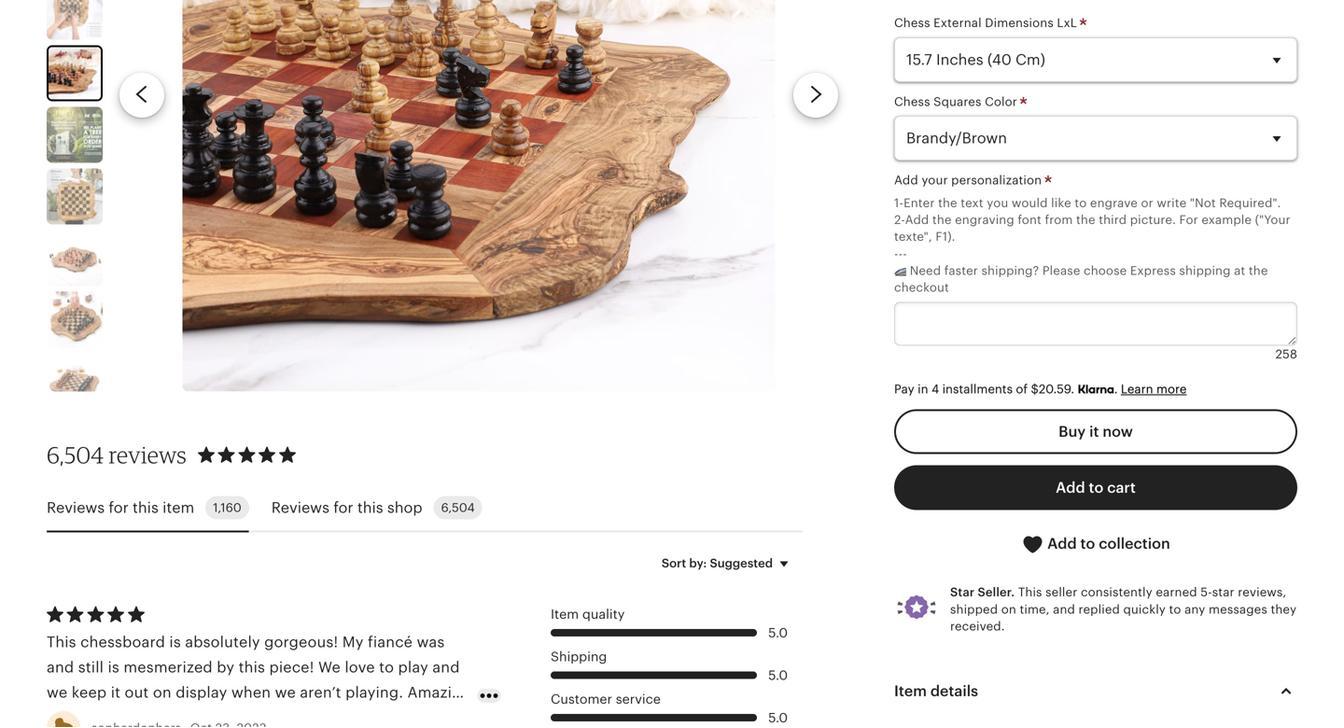 Task type: describe. For each thing, give the bounding box(es) containing it.
text
[[961, 196, 984, 210]]

please
[[1043, 264, 1081, 278]]

personalization
[[951, 173, 1042, 187]]

f1).
[[936, 230, 956, 244]]

1-enter the text you would like to engrave or write "not required". 2-add the engraving font from the third picture. for example ("your texte", f1). --- 🚄 need faster shipping? please choose express shipping at the checkout
[[894, 196, 1291, 295]]

klarna
[[1078, 382, 1114, 397]]

by:
[[689, 556, 707, 570]]

"not
[[1190, 196, 1216, 210]]

reviews
[[109, 441, 187, 469]]

the up f1). on the top
[[933, 213, 952, 227]]

Add your personalization text field
[[894, 302, 1298, 346]]

texte",
[[894, 230, 932, 244]]

on
[[1001, 603, 1017, 617]]

to inside "this seller consistently earned 5-star reviews, shipped on time, and replied quickly to any messages they received."
[[1169, 603, 1181, 617]]

add for add to collection
[[1048, 535, 1077, 552]]

details
[[931, 683, 979, 699]]

shipping?
[[982, 264, 1039, 278]]

more
[[1157, 382, 1187, 396]]

add to cart button
[[894, 465, 1298, 510]]

now
[[1103, 423, 1133, 440]]

the left third
[[1076, 213, 1096, 227]]

handmade olive wood chess set with a natural-edged board with red squares, and hand-carved pieces. ideal as a special gift for chess lovers. image
[[47, 230, 103, 286]]

learn more button
[[1121, 382, 1187, 396]]

2-
[[894, 213, 905, 227]]

replied
[[1079, 603, 1120, 617]]

258
[[1276, 347, 1298, 361]]

the left text
[[938, 196, 958, 210]]

write
[[1157, 196, 1187, 210]]

received.
[[950, 619, 1005, 633]]

star
[[1212, 586, 1235, 600]]

cart
[[1107, 479, 1136, 496]]

add to collection button
[[894, 521, 1298, 567]]

reviews for reviews for this item
[[47, 499, 105, 516]]

consistently
[[1081, 586, 1153, 600]]

this for shop
[[357, 499, 383, 516]]

add for add to cart
[[1056, 479, 1085, 496]]

2 5.0 from the top
[[768, 668, 788, 683]]

like
[[1051, 196, 1072, 210]]

external
[[934, 16, 982, 30]]

item quality
[[551, 607, 625, 622]]

they
[[1271, 603, 1297, 617]]

chess for chess squares color
[[894, 95, 930, 109]]

squares
[[934, 95, 982, 109]]

dimensions:
full board 
- 55 cm (21.6 inch)
playing square:
- 50mm (1.96 inch) image
[[47, 168, 103, 224]]

sort by: suggested button
[[648, 544, 809, 583]]

installments
[[943, 382, 1013, 396]]

1,160
[[213, 501, 242, 515]]

1 - from the left
[[894, 247, 899, 261]]

collection
[[1099, 535, 1170, 552]]

any
[[1185, 603, 1206, 617]]

add for add your personalization
[[894, 173, 918, 187]]

quality
[[582, 607, 625, 622]]

your
[[922, 173, 948, 187]]

for for shop
[[333, 499, 353, 516]]

color
[[985, 95, 1018, 109]]

item
[[162, 499, 194, 516]]

of
[[1016, 382, 1028, 396]]

add to cart
[[1056, 479, 1136, 496]]

customer
[[551, 692, 612, 707]]

faster
[[945, 264, 978, 278]]

seller
[[1046, 586, 1078, 600]]

you
[[987, 196, 1009, 210]]

customer service
[[551, 692, 661, 707]]

from
[[1045, 213, 1073, 227]]

buy
[[1059, 423, 1086, 440]]

for
[[1180, 213, 1198, 227]]

to inside button
[[1081, 535, 1095, 552]]

chess external dimensions lxl
[[894, 16, 1081, 30]]

quickly
[[1124, 603, 1166, 617]]

at
[[1234, 264, 1246, 278]]

0 horizontal spatial handcrafted rustic chess set from olive wood. unique, rough-edge design for an authentic feel. includes wooden chess board and handcraved chess pieces with beautiful imperfections. the board squares are red. image
[[49, 47, 101, 99]]

6,504 for 6,504
[[441, 501, 475, 515]]

item for item quality
[[551, 607, 579, 622]]

item details button
[[878, 669, 1314, 713]]

.
[[1114, 382, 1118, 396]]

buy it now
[[1059, 423, 1133, 440]]

sort by: suggested
[[662, 556, 773, 570]]

5.0 for service
[[768, 711, 788, 725]]



Task type: locate. For each thing, give the bounding box(es) containing it.
star
[[950, 586, 975, 600]]

add up 1-
[[894, 173, 918, 187]]

this
[[133, 499, 159, 516], [357, 499, 383, 516]]

this for item
[[133, 499, 159, 516]]

this seller consistently earned 5-star reviews, shipped on time, and replied quickly to any messages they received.
[[950, 586, 1297, 633]]

shipped
[[950, 603, 998, 617]]

add to collection
[[1044, 535, 1170, 552]]

2 chess from the top
[[894, 95, 930, 109]]

shipping
[[551, 650, 607, 664]]

checkout
[[894, 281, 949, 295]]

add left cart
[[1056, 479, 1085, 496]]

0 vertical spatial chess
[[894, 16, 930, 30]]

reviews right 1,160
[[271, 499, 330, 516]]

tab list
[[47, 485, 803, 533]]

item for item details
[[894, 683, 927, 699]]

6,504 up reviews for this item
[[47, 441, 104, 469]]

item details
[[894, 683, 979, 699]]

in
[[918, 382, 928, 396]]

🚄
[[894, 264, 907, 278]]

handcrafted rustic chess set from olive wood. unique, rough-edge design for an authentic feel. includes wooden chess board and handcraved chess pieces with beautiful imperfections. the board squares are red. image
[[182, 0, 775, 392], [49, 47, 101, 99]]

1 horizontal spatial 6,504
[[441, 501, 475, 515]]

1 vertical spatial item
[[894, 683, 927, 699]]

to inside 1-enter the text you would like to engrave or write "not required". 2-add the engraving font from the third picture. for example ("your texte", f1). --- 🚄 need faster shipping? please choose express shipping at the checkout
[[1075, 196, 1087, 210]]

pay in 4 installments of $20.59. klarna . learn more
[[894, 382, 1187, 397]]

choose
[[1084, 264, 1127, 278]]

would
[[1012, 196, 1048, 210]]

5-
[[1201, 586, 1212, 600]]

1 vertical spatial 5.0
[[768, 668, 788, 683]]

for left shop
[[333, 499, 353, 516]]

chess left squares
[[894, 95, 930, 109]]

add up seller
[[1048, 535, 1077, 552]]

third
[[1099, 213, 1127, 227]]

time,
[[1020, 603, 1050, 617]]

the right at
[[1249, 264, 1268, 278]]

to left cart
[[1089, 479, 1104, 496]]

1 5.0 from the top
[[768, 626, 788, 640]]

this left item
[[133, 499, 159, 516]]

0 horizontal spatial 6,504
[[47, 441, 104, 469]]

("your
[[1255, 213, 1291, 227]]

0 horizontal spatial this
[[133, 499, 159, 516]]

item left details
[[894, 683, 927, 699]]

0 vertical spatial 5.0
[[768, 626, 788, 640]]

free personalization option. 6 different fonts available. image
[[47, 0, 103, 39]]

buy it now button
[[894, 409, 1298, 454]]

item left quality
[[551, 607, 579, 622]]

enter
[[904, 196, 935, 210]]

to inside button
[[1089, 479, 1104, 496]]

star seller.
[[950, 586, 1015, 600]]

add inside add to cart button
[[1056, 479, 1085, 496]]

3 - from the left
[[903, 247, 907, 261]]

chess
[[894, 16, 930, 30], [894, 95, 930, 109]]

to left collection
[[1081, 535, 1095, 552]]

chess squares color
[[894, 95, 1021, 109]]

0 vertical spatial 6,504
[[47, 441, 104, 469]]

or
[[1141, 196, 1154, 210]]

2 this from the left
[[357, 499, 383, 516]]

messages
[[1209, 603, 1268, 617]]

1-
[[894, 196, 904, 210]]

add inside 1-enter the text you would like to engrave or write "not required". 2-add the engraving font from the third picture. for example ("your texte", f1). --- 🚄 need faster shipping? please choose express shipping at the checkout
[[905, 213, 929, 227]]

earned
[[1156, 586, 1197, 600]]

6,504 for 6,504 reviews
[[47, 441, 104, 469]]

1 reviews from the left
[[47, 499, 105, 516]]

and
[[1053, 603, 1075, 617]]

1 for from the left
[[109, 499, 129, 516]]

engrave
[[1090, 196, 1138, 210]]

font
[[1018, 213, 1042, 227]]

add inside add to collection button
[[1048, 535, 1077, 552]]

1 vertical spatial 6,504
[[441, 501, 475, 515]]

seller.
[[978, 586, 1015, 600]]

unique olive wood chess sets. handcrafted and one-of-a-kind, these chess boards with black square and pieces are a must-have for any chess enthusiast.
free personalization option available. image
[[47, 292, 103, 348]]

shop
[[387, 499, 422, 516]]

6,504 right shop
[[441, 501, 475, 515]]

add down enter
[[905, 213, 929, 227]]

example
[[1202, 213, 1252, 227]]

lxl
[[1057, 16, 1077, 30]]

this left shop
[[357, 499, 383, 516]]

tab list containing reviews for this item
[[47, 485, 803, 533]]

2 for from the left
[[333, 499, 353, 516]]

1 horizontal spatial for
[[333, 499, 353, 516]]

1 horizontal spatial this
[[357, 499, 383, 516]]

chess left external on the right top of page
[[894, 16, 930, 30]]

item inside dropdown button
[[894, 683, 927, 699]]

2 - from the left
[[899, 247, 903, 261]]

reviews,
[[1238, 586, 1287, 600]]

to down earned
[[1169, 603, 1181, 617]]

looking for a unique personalized gift? check out our olive wood chess sets! handcrafted with intricate details, these sets are perfect for any chess enthusiast. order now and elevate your game! image
[[47, 353, 103, 409]]

dimensions
[[985, 16, 1054, 30]]

need
[[910, 264, 941, 278]]

picture.
[[1130, 213, 1176, 227]]

pay
[[894, 382, 915, 396]]

add your personalization
[[894, 173, 1045, 187]]

for
[[109, 499, 129, 516], [333, 499, 353, 516]]

-
[[894, 247, 899, 261], [899, 247, 903, 261], [903, 247, 907, 261]]

learn
[[1121, 382, 1153, 396]]

4
[[932, 382, 939, 396]]

5.0
[[768, 626, 788, 640], [768, 668, 788, 683], [768, 711, 788, 725]]

we are engaged with trees for the future in the planting of a tree for each order!
artisraw was chosen as the best artisan olive wood products company in north africa by mea markets. image
[[47, 107, 103, 163]]

add
[[894, 173, 918, 187], [905, 213, 929, 227], [1056, 479, 1085, 496], [1048, 535, 1077, 552]]

reviews for this shop
[[271, 499, 422, 516]]

reviews for this item
[[47, 499, 194, 516]]

5.0 for quality
[[768, 626, 788, 640]]

1 horizontal spatial item
[[894, 683, 927, 699]]

for down 6,504 reviews
[[109, 499, 129, 516]]

express
[[1130, 264, 1176, 278]]

1 vertical spatial chess
[[894, 95, 930, 109]]

1 horizontal spatial handcrafted rustic chess set from olive wood. unique, rough-edge design for an authentic feel. includes wooden chess board and handcraved chess pieces with beautiful imperfections. the board squares are red. image
[[182, 0, 775, 392]]

suggested
[[710, 556, 773, 570]]

sort
[[662, 556, 686, 570]]

1 this from the left
[[133, 499, 159, 516]]

engraving
[[955, 213, 1015, 227]]

2 reviews from the left
[[271, 499, 330, 516]]

it
[[1090, 423, 1099, 440]]

the
[[938, 196, 958, 210], [933, 213, 952, 227], [1076, 213, 1096, 227], [1249, 264, 1268, 278]]

reviews for reviews for this shop
[[271, 499, 330, 516]]

to right "like" on the top right of page
[[1075, 196, 1087, 210]]

0 horizontal spatial reviews
[[47, 499, 105, 516]]

0 vertical spatial item
[[551, 607, 579, 622]]

1 chess from the top
[[894, 16, 930, 30]]

0 horizontal spatial for
[[109, 499, 129, 516]]

6,504 reviews
[[47, 441, 187, 469]]

service
[[616, 692, 661, 707]]

shipping
[[1179, 264, 1231, 278]]

1 horizontal spatial reviews
[[271, 499, 330, 516]]

chess for chess external dimensions lxl
[[894, 16, 930, 30]]

3 5.0 from the top
[[768, 711, 788, 725]]

required".
[[1220, 196, 1281, 210]]

2 vertical spatial 5.0
[[768, 711, 788, 725]]

for for item
[[109, 499, 129, 516]]

0 horizontal spatial item
[[551, 607, 579, 622]]

reviews down 6,504 reviews
[[47, 499, 105, 516]]

this
[[1018, 586, 1042, 600]]



Task type: vqa. For each thing, say whether or not it's contained in the screenshot.
"NOT
yes



